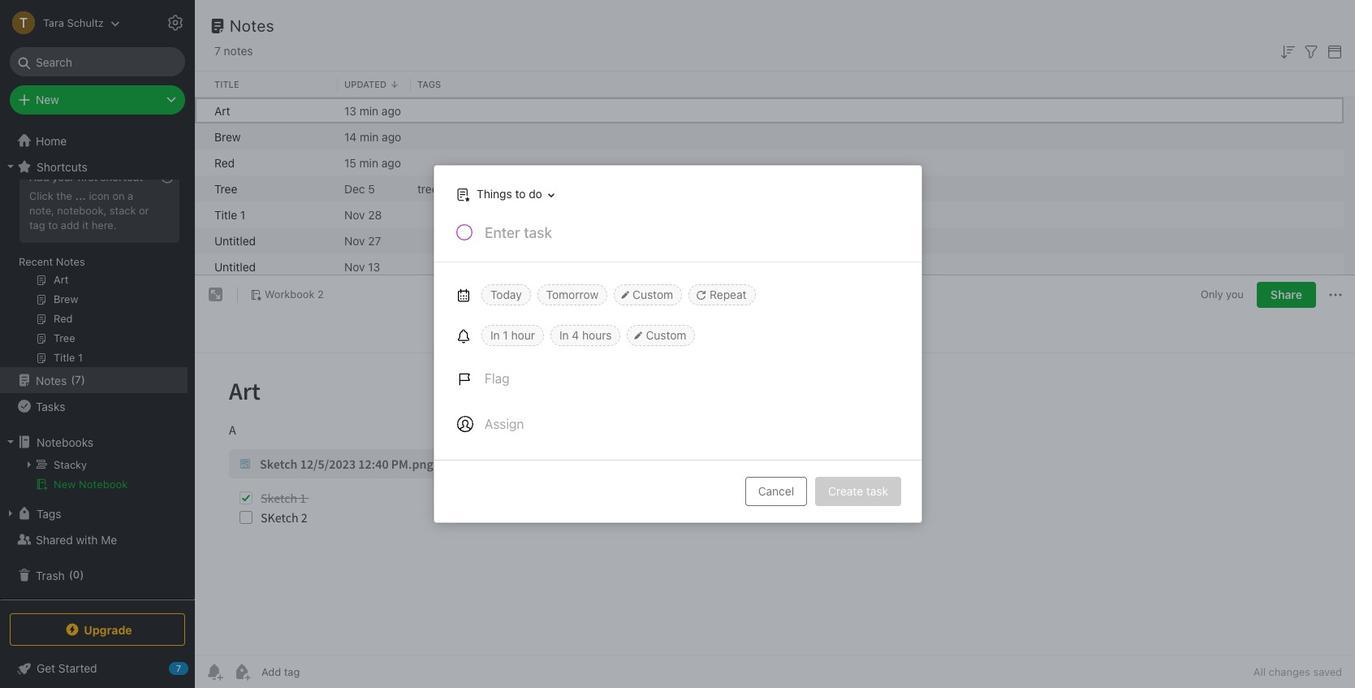 Task type: describe. For each thing, give the bounding box(es) containing it.
assign
[[485, 417, 524, 431]]

brew
[[214, 130, 241, 143]]

tree
[[214, 182, 238, 195]]

tree containing home
[[0, 128, 195, 599]]

) for trash
[[80, 568, 84, 581]]

arrow image
[[23, 458, 36, 471]]

Go to note or move task field
[[448, 183, 560, 206]]

7 notes
[[214, 44, 253, 58]]

do
[[529, 187, 542, 201]]

4
[[572, 328, 579, 342]]

new notebook button
[[0, 474, 188, 494]]

shortcuts button
[[0, 154, 188, 180]]

notes
[[224, 44, 253, 58]]

in 1 hour button
[[481, 325, 544, 346]]

row group containing art
[[195, 97, 1345, 279]]

new for new notebook
[[54, 478, 76, 491]]

in 4 hours button
[[550, 325, 621, 346]]

title for title
[[214, 79, 239, 89]]

in 4 hours
[[559, 328, 612, 342]]

red
[[214, 156, 235, 169]]

nov 28
[[344, 208, 382, 221]]

expand tags image
[[4, 507, 17, 520]]

notebooks link
[[0, 429, 188, 455]]

saved
[[1314, 665, 1343, 678]]

nov for nov 28
[[344, 208, 365, 221]]

0 vertical spatial tags
[[418, 79, 441, 89]]

note window element
[[195, 275, 1356, 688]]

task
[[866, 484, 888, 498]]

hour
[[511, 328, 535, 342]]

or
[[139, 204, 149, 217]]

min for 13
[[360, 104, 379, 117]]

expand note image
[[206, 285, 226, 304]]

stack
[[110, 204, 136, 217]]

recent
[[19, 255, 53, 268]]

notebook,
[[57, 204, 107, 217]]

add your first shortcut
[[29, 171, 143, 184]]

workbook 2
[[265, 288, 324, 301]]

untitled for nov 13
[[214, 260, 256, 273]]

15
[[344, 156, 357, 169]]

0
[[73, 568, 80, 581]]

1 horizontal spatial 7
[[214, 44, 221, 58]]

note,
[[29, 204, 54, 217]]

tasks
[[36, 399, 65, 413]]

flag button
[[447, 359, 519, 398]]

create
[[828, 484, 863, 498]]

workbook 2 button
[[245, 283, 330, 306]]

nov 27
[[344, 234, 381, 247]]

2 things to do button from the left
[[452, 183, 560, 206]]

your
[[52, 171, 75, 184]]

hours
[[582, 328, 612, 342]]

upgrade
[[84, 623, 132, 637]]

to inside button
[[515, 187, 526, 201]]

add
[[29, 171, 49, 184]]

title for title 1
[[214, 208, 237, 221]]

new button
[[10, 85, 185, 115]]

0 horizontal spatial 13
[[344, 104, 357, 117]]

shared with me link
[[0, 526, 188, 552]]

tasks button
[[0, 393, 188, 419]]

Note Editor text field
[[195, 353, 1356, 655]]

only
[[1201, 288, 1224, 301]]

1 things to do button from the left
[[448, 183, 560, 206]]

new for new
[[36, 93, 59, 106]]

home
[[36, 134, 67, 147]]

it
[[82, 218, 89, 231]]

custom for tomorrow
[[633, 288, 673, 301]]

on
[[112, 189, 125, 202]]

repeat
[[710, 288, 747, 301]]

ago for 14 min ago
[[382, 130, 402, 143]]

today button
[[481, 284, 531, 305]]

untitled for nov 27
[[214, 234, 256, 247]]

shortcut
[[100, 171, 143, 184]]

upgrade button
[[10, 613, 185, 646]]

all changes saved
[[1254, 665, 1343, 678]]

notes for notes
[[230, 16, 275, 35]]

to inside the icon on a note, notebook, stack or tag to add it here.
[[48, 218, 58, 231]]

new notebook
[[54, 478, 128, 491]]

tags inside "button"
[[37, 507, 61, 520]]

notes ( 7 )
[[36, 373, 85, 387]]

custom button for in 4 hours
[[627, 325, 695, 346]]

15 min ago
[[344, 156, 401, 169]]

ago for 13 min ago
[[382, 104, 401, 117]]

row group containing title
[[195, 71, 1356, 97]]

1 horizontal spatial 13
[[368, 260, 380, 273]]

shortcuts
[[37, 160, 88, 173]]

in for in 4 hours
[[559, 328, 569, 342]]

28
[[368, 208, 382, 221]]

icon
[[89, 189, 110, 202]]

Enter task text field
[[483, 223, 902, 250]]

with
[[76, 533, 98, 546]]

here.
[[92, 218, 117, 231]]

flag
[[485, 371, 509, 386]]

tomorrow
[[546, 288, 598, 301]]

13 min ago
[[344, 104, 401, 117]]

click the ...
[[29, 189, 86, 202]]



Task type: vqa. For each thing, say whether or not it's contained in the screenshot.
hours
yes



Task type: locate. For each thing, give the bounding box(es) containing it.
tags up shared
[[37, 507, 61, 520]]

0 horizontal spatial to
[[48, 218, 58, 231]]

5
[[368, 182, 375, 195]]

1 vertical spatial custom button
[[627, 325, 695, 346]]

0 vertical spatial (
[[71, 373, 75, 386]]

tomorrow button
[[537, 284, 607, 305]]

( for notes
[[71, 373, 75, 386]]

new
[[36, 93, 59, 106], [54, 478, 76, 491]]

0 vertical spatial )
[[81, 373, 85, 386]]

) up tasks button
[[81, 373, 85, 386]]

1 vertical spatial 7
[[75, 373, 81, 386]]

group containing add your first shortcut
[[0, 156, 188, 374]]

things to do button
[[448, 183, 560, 206], [452, 183, 560, 206]]

add
[[61, 218, 79, 231]]

expand notebooks image
[[4, 435, 17, 448]]

create task button
[[815, 477, 901, 506]]

row group
[[195, 71, 1356, 97], [195, 97, 1345, 279]]

to right tag
[[48, 218, 58, 231]]

home link
[[0, 128, 195, 154]]

title down tree
[[214, 208, 237, 221]]

custom left 'repeat' button
[[633, 288, 673, 301]]

notes up notes
[[230, 16, 275, 35]]

dec
[[344, 182, 365, 195]]

0 vertical spatial 13
[[344, 104, 357, 117]]

1 horizontal spatial in
[[559, 328, 569, 342]]

) for notes
[[81, 373, 85, 386]]

27
[[368, 234, 381, 247]]

( for trash
[[69, 568, 73, 581]]

custom button
[[614, 284, 682, 305], [627, 325, 695, 346]]

title
[[214, 79, 239, 89], [214, 208, 237, 221]]

0 horizontal spatial tags
[[37, 507, 61, 520]]

7
[[214, 44, 221, 58], [75, 373, 81, 386]]

0 vertical spatial to
[[515, 187, 526, 201]]

dec 5
[[344, 182, 375, 195]]

min right the 14
[[360, 130, 379, 143]]

1 vertical spatial (
[[69, 568, 73, 581]]

2 vertical spatial nov
[[344, 260, 365, 273]]

ago down 14 min ago
[[382, 156, 401, 169]]

2 untitled from the top
[[214, 260, 256, 273]]

nov
[[344, 208, 365, 221], [344, 234, 365, 247], [344, 260, 365, 273]]

cancel
[[758, 484, 794, 498]]

click
[[29, 189, 53, 202]]

things
[[476, 187, 512, 201]]

( up tasks button
[[71, 373, 75, 386]]

shared with me
[[36, 533, 117, 546]]

in
[[490, 328, 500, 342], [559, 328, 569, 342]]

0 vertical spatial title
[[214, 79, 239, 89]]

nov 13
[[344, 260, 380, 273]]

group
[[0, 156, 188, 374]]

tree
[[0, 128, 195, 599]]

14
[[344, 130, 357, 143]]

(
[[71, 373, 75, 386], [69, 568, 73, 581]]

1 min from the top
[[360, 104, 379, 117]]

repeat button
[[689, 284, 756, 305]]

tags right updated
[[418, 79, 441, 89]]

2
[[318, 288, 324, 301]]

0 vertical spatial custom button
[[614, 284, 682, 305]]

1 vertical spatial untitled
[[214, 260, 256, 273]]

new notebook group
[[0, 455, 188, 500]]

custom button right hours
[[627, 325, 695, 346]]

add tag image
[[232, 662, 252, 682]]

notebooks
[[37, 435, 94, 449]]

) inside the trash ( 0 )
[[80, 568, 84, 581]]

1 vertical spatial ago
[[382, 130, 402, 143]]

in left hour
[[490, 328, 500, 342]]

2 vertical spatial notes
[[36, 373, 67, 387]]

notes
[[230, 16, 275, 35], [56, 255, 85, 268], [36, 373, 67, 387]]

1 down brew
[[240, 208, 246, 221]]

nov down nov 27
[[344, 260, 365, 273]]

min right 15
[[360, 156, 379, 169]]

things to do
[[476, 187, 542, 201]]

1 untitled from the top
[[214, 234, 256, 247]]

0 horizontal spatial 1
[[240, 208, 246, 221]]

0 vertical spatial ago
[[382, 104, 401, 117]]

untitled down title 1
[[214, 234, 256, 247]]

in inside button
[[559, 328, 569, 342]]

) inside notes ( 7 )
[[81, 373, 85, 386]]

1 row group from the top
[[195, 71, 1356, 97]]

notebook
[[79, 478, 128, 491]]

in left '4' on the left top
[[559, 328, 569, 342]]

1 left hour
[[503, 328, 508, 342]]

2 nov from the top
[[344, 234, 365, 247]]

7 up tasks button
[[75, 373, 81, 386]]

2 min from the top
[[360, 130, 379, 143]]

1 vertical spatial notes
[[56, 255, 85, 268]]

untitled up expand note image
[[214, 260, 256, 273]]

tags button
[[0, 500, 188, 526]]

None search field
[[21, 47, 174, 76]]

custom button for tomorrow
[[614, 284, 682, 305]]

new inside new popup button
[[36, 93, 59, 106]]

in inside button
[[490, 328, 500, 342]]

icon on a note, notebook, stack or tag to add it here.
[[29, 189, 149, 231]]

1 for title
[[240, 208, 246, 221]]

13 up the 14
[[344, 104, 357, 117]]

1 vertical spatial tags
[[37, 507, 61, 520]]

first
[[77, 171, 98, 184]]

notes up tasks
[[36, 373, 67, 387]]

) right trash
[[80, 568, 84, 581]]

1 vertical spatial new
[[54, 478, 76, 491]]

1 horizontal spatial tags
[[418, 79, 441, 89]]

custom right hours
[[646, 328, 686, 342]]

me
[[101, 533, 117, 546]]

settings image
[[166, 13, 185, 32]]

min for 14
[[360, 130, 379, 143]]

1 vertical spatial to
[[48, 218, 58, 231]]

changes
[[1269, 665, 1311, 678]]

custom for in 4 hours
[[646, 328, 686, 342]]

nov left 27
[[344, 234, 365, 247]]

0 vertical spatial nov
[[344, 208, 365, 221]]

trash
[[36, 568, 65, 582]]

min up 14 min ago
[[360, 104, 379, 117]]

1 vertical spatial 1
[[503, 328, 508, 342]]

1
[[240, 208, 246, 221], [503, 328, 508, 342]]

1 horizontal spatial to
[[515, 187, 526, 201]]

1 nov from the top
[[344, 208, 365, 221]]

1 vertical spatial 13
[[368, 260, 380, 273]]

group inside tree
[[0, 156, 188, 374]]

art
[[214, 104, 230, 117]]

( right trash
[[69, 568, 73, 581]]

0 vertical spatial 7
[[214, 44, 221, 58]]

the
[[56, 189, 72, 202]]

you
[[1227, 288, 1245, 301]]

workbook
[[265, 288, 315, 301]]

7 inside notes ( 7 )
[[75, 373, 81, 386]]

2 row group from the top
[[195, 97, 1345, 279]]

only you
[[1201, 288, 1245, 301]]

3 min from the top
[[360, 156, 379, 169]]

title up art
[[214, 79, 239, 89]]

1 title from the top
[[214, 79, 239, 89]]

ago
[[382, 104, 401, 117], [382, 130, 402, 143], [382, 156, 401, 169]]

0 vertical spatial 1
[[240, 208, 246, 221]]

0 vertical spatial untitled
[[214, 234, 256, 247]]

2 title from the top
[[214, 208, 237, 221]]

notes inside notes ( 7 )
[[36, 373, 67, 387]]

custom
[[633, 288, 673, 301], [646, 328, 686, 342]]

add a reminder image
[[205, 662, 224, 682]]

new left 'notebook'
[[54, 478, 76, 491]]

1 vertical spatial min
[[360, 130, 379, 143]]

0 vertical spatial notes
[[230, 16, 275, 35]]

nov for nov 27
[[344, 234, 365, 247]]

ago up 14 min ago
[[382, 104, 401, 117]]

tree
[[418, 182, 438, 195]]

new inside new notebook 'button'
[[54, 478, 76, 491]]

1 in from the left
[[490, 328, 500, 342]]

3 nov from the top
[[344, 260, 365, 273]]

2 in from the left
[[559, 328, 569, 342]]

14 min ago
[[344, 130, 402, 143]]

nov left 28
[[344, 208, 365, 221]]

1 vertical spatial nov
[[344, 234, 365, 247]]

new up home
[[36, 93, 59, 106]]

in for in 1 hour
[[490, 328, 500, 342]]

7 left notes
[[214, 44, 221, 58]]

assign button
[[447, 405, 534, 444]]

in 1 hour
[[490, 328, 535, 342]]

2 vertical spatial min
[[360, 156, 379, 169]]

notes for notes ( 7 )
[[36, 373, 67, 387]]

shared
[[36, 533, 73, 546]]

0 vertical spatial min
[[360, 104, 379, 117]]

updated
[[344, 79, 387, 89]]

0 horizontal spatial 7
[[75, 373, 81, 386]]

1 vertical spatial )
[[80, 568, 84, 581]]

all
[[1254, 665, 1267, 678]]

tag
[[29, 218, 45, 231]]

( inside the trash ( 0 )
[[69, 568, 73, 581]]

trash ( 0 )
[[36, 568, 84, 582]]

...
[[75, 189, 86, 202]]

( inside notes ( 7 )
[[71, 373, 75, 386]]

a
[[128, 189, 133, 202]]

1 vertical spatial custom
[[646, 328, 686, 342]]

nov for nov 13
[[344, 260, 365, 273]]

0 vertical spatial custom
[[633, 288, 673, 301]]

share
[[1271, 287, 1303, 301]]

recent notes
[[19, 255, 85, 268]]

0 vertical spatial new
[[36, 93, 59, 106]]

notes right 'recent' in the left of the page
[[56, 255, 85, 268]]

ago down 13 min ago
[[382, 130, 402, 143]]

Search text field
[[21, 47, 174, 76]]

ago for 15 min ago
[[382, 156, 401, 169]]

1 inside button
[[503, 328, 508, 342]]

custom button down the enter task text box
[[614, 284, 682, 305]]

share button
[[1258, 282, 1317, 308]]

create task
[[828, 484, 888, 498]]

to left do
[[515, 187, 526, 201]]

0 horizontal spatial in
[[490, 328, 500, 342]]

today
[[490, 288, 522, 301]]

tags
[[418, 79, 441, 89], [37, 507, 61, 520]]

1 for in
[[503, 328, 508, 342]]

13 down 27
[[368, 260, 380, 273]]

1 horizontal spatial 1
[[503, 328, 508, 342]]

2 vertical spatial ago
[[382, 156, 401, 169]]

min for 15
[[360, 156, 379, 169]]

min
[[360, 104, 379, 117], [360, 130, 379, 143], [360, 156, 379, 169]]

1 vertical spatial title
[[214, 208, 237, 221]]

title 1
[[214, 208, 246, 221]]



